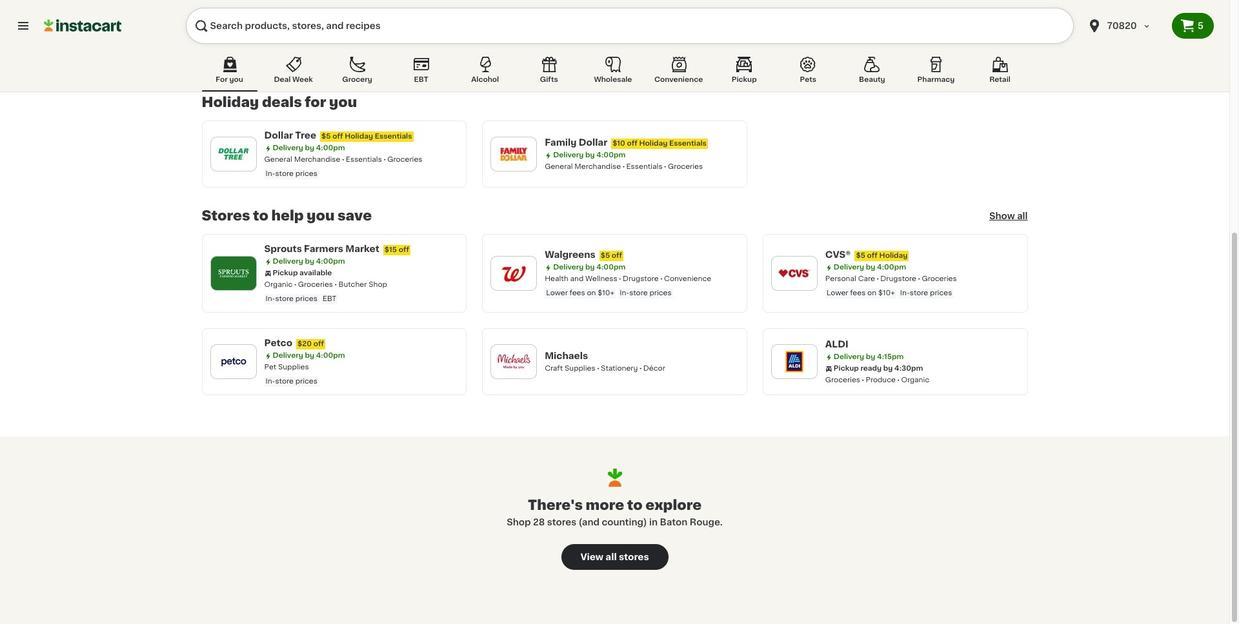 Task type: vqa. For each thing, say whether or not it's contained in the screenshot.
'DELIVERY' BUTTON
no



Task type: locate. For each thing, give the bounding box(es) containing it.
delivery down aldi
[[834, 354, 864, 361]]

shop right butcher
[[369, 281, 387, 289]]

0 horizontal spatial to
[[253, 209, 268, 223]]

you inside for you button
[[229, 76, 243, 83]]

1 horizontal spatial shop
[[507, 519, 531, 528]]

prices down the tree
[[295, 170, 318, 177]]

pickup down "sprouts"
[[273, 270, 298, 277]]

all for view
[[606, 553, 617, 562]]

by up available
[[305, 258, 314, 265]]

prices down health and wellness drugstore convenience
[[650, 290, 672, 297]]

holiday right $10
[[639, 140, 668, 147]]

store right pets button
[[836, 57, 855, 64]]

holiday deals for you
[[202, 96, 357, 109]]

1 fees from the left
[[570, 290, 585, 297]]

0 horizontal spatial on
[[587, 290, 596, 297]]

pets button
[[781, 54, 836, 92]]

delivery down "sprouts"
[[273, 258, 303, 265]]

to up counting)
[[627, 499, 643, 513]]

delivery up the personal at the right
[[834, 264, 864, 271]]

office
[[341, 56, 363, 63]]

craft up gifts
[[545, 50, 563, 57]]

off right $10
[[627, 140, 638, 147]]

delivery for walgreens
[[553, 264, 584, 271]]

michaels
[[545, 36, 588, 45], [545, 352, 588, 361]]

1 horizontal spatial lower fees on $10+ in-store prices
[[827, 290, 952, 297]]

all right view
[[606, 553, 617, 562]]

1 vertical spatial ebt
[[323, 296, 337, 303]]

1 vertical spatial décor
[[643, 365, 665, 372]]

fees down care
[[850, 290, 866, 297]]

4:00pm for dollar tree
[[316, 145, 345, 152]]

organic down 4:30pm
[[901, 377, 930, 384]]

holiday right the tree
[[345, 133, 373, 140]]

walgreens
[[545, 250, 596, 259]]

by
[[866, 43, 875, 50], [305, 44, 314, 51], [305, 145, 314, 152], [585, 152, 595, 159], [305, 258, 314, 265], [585, 264, 595, 271], [866, 264, 875, 271], [305, 352, 314, 360], [866, 354, 875, 361], [883, 365, 893, 372]]

grocery button
[[330, 54, 385, 92]]

all inside popup button
[[1017, 212, 1028, 221]]

None search field
[[186, 8, 1074, 44]]

delivery by 4:00pm down family
[[553, 152, 626, 159]]

0 vertical spatial delivery by 4:15pm
[[834, 43, 904, 50]]

ready
[[861, 365, 882, 372]]

delivery for sprouts farmers market
[[273, 258, 303, 265]]

wellness
[[585, 276, 617, 283]]

delivery by 4:00pm down the walgreens $5 off
[[553, 264, 626, 271]]

1 horizontal spatial drugstore
[[881, 276, 917, 283]]

off right the tree
[[333, 133, 343, 140]]

baton
[[660, 519, 688, 528]]

1 horizontal spatial ebt
[[414, 76, 428, 83]]

pickup for pickup
[[732, 76, 757, 83]]

fees
[[570, 290, 585, 297], [850, 290, 866, 297]]

1 vertical spatial stationery
[[601, 365, 638, 372]]

1 horizontal spatial general merchandise essentials groceries
[[545, 163, 703, 170]]

best buy
[[264, 30, 307, 39]]

available
[[300, 270, 332, 277]]

1 horizontal spatial stores
[[619, 553, 649, 562]]

&
[[333, 56, 339, 63]]

4:00pm down $10
[[597, 152, 626, 159]]

essentials inside "family dollar $10 off holiday essentials"
[[669, 140, 707, 147]]

by for walgreens logo
[[585, 264, 595, 271]]

1 horizontal spatial merchandise
[[575, 163, 621, 170]]

ebt left the alcohol at left top
[[414, 76, 428, 83]]

drugstore right wellness
[[623, 276, 659, 283]]

1 vertical spatial all
[[606, 553, 617, 562]]

$10+ down wellness
[[598, 290, 615, 297]]

2 stationery from the top
[[601, 365, 638, 372]]

organic
[[264, 281, 293, 289], [901, 377, 930, 384]]

1 horizontal spatial on
[[868, 290, 877, 297]]

store down pet supplies
[[275, 378, 294, 385]]

pickup left pets
[[732, 76, 757, 83]]

alcohol button
[[457, 54, 513, 92]]

1 décor from the top
[[643, 50, 665, 57]]

in- down pet
[[266, 378, 275, 385]]

organic groceries butcher shop
[[264, 281, 387, 289]]

1 stationery from the top
[[601, 50, 638, 57]]

$5 up wellness
[[601, 252, 610, 259]]

1 vertical spatial to
[[627, 499, 643, 513]]

2 vertical spatial in-store prices
[[266, 378, 318, 385]]

all inside button
[[606, 553, 617, 562]]

1 lower fees on $10+ in-store prices from the left
[[546, 290, 672, 297]]

view all stores button
[[561, 545, 668, 571]]

0 horizontal spatial $10+
[[598, 290, 615, 297]]

to
[[253, 209, 268, 223], [627, 499, 643, 513]]

michaels right 'michaels logo'
[[545, 352, 588, 361]]

pickup for pickup available
[[273, 270, 298, 277]]

1 vertical spatial in-store prices
[[266, 170, 318, 177]]

on down care
[[868, 290, 877, 297]]

to left help
[[253, 209, 268, 223]]

1 horizontal spatial pickup
[[732, 76, 757, 83]]

0 vertical spatial in-store prices
[[827, 57, 879, 64]]

delivery by 4:00pm down the tree
[[273, 145, 345, 152]]

1 vertical spatial delivery by 4:15pm
[[834, 354, 904, 361]]

cvs® logo image
[[778, 257, 811, 290]]

off
[[333, 133, 343, 140], [627, 140, 638, 147], [399, 247, 409, 254], [612, 252, 622, 259], [867, 252, 878, 259], [313, 341, 324, 348]]

pickup left ready
[[834, 365, 859, 372]]

4:15pm up beauty button
[[877, 43, 904, 50]]

prices down organic groceries butcher shop
[[295, 296, 318, 303]]

lower fees on $10+ in-store prices down personal care drugstore groceries
[[827, 290, 952, 297]]

in-store prices down the tree
[[266, 170, 318, 177]]

2 lower fees on $10+ in-store prices from the left
[[827, 290, 952, 297]]

lower fees on $10+ in-store prices for walgreens
[[546, 290, 672, 297]]

delivery by 4:00pm for sprouts
[[273, 258, 345, 265]]

2 lower from the left
[[827, 290, 848, 297]]

1 horizontal spatial $5
[[601, 252, 610, 259]]

$5 inside cvs® $5 off holiday
[[856, 252, 865, 259]]

1 drugstore from the left
[[623, 276, 659, 283]]

michaels logo image
[[497, 345, 531, 379]]

2 horizontal spatial pickup
[[834, 365, 859, 372]]

2 delivery by 4:15pm from the top
[[834, 354, 904, 361]]

tree
[[295, 131, 316, 140]]

$10+ for walgreens
[[598, 290, 615, 297]]

0 vertical spatial stores
[[547, 519, 576, 528]]

1 vertical spatial michaels craft supplies stationery décor
[[545, 352, 665, 372]]

by down the tree
[[305, 145, 314, 152]]

0 vertical spatial craft
[[545, 50, 563, 57]]

dollar left $10
[[579, 138, 607, 147]]

1 vertical spatial craft
[[545, 365, 563, 372]]

shop left 28
[[507, 519, 531, 528]]

craft right 'michaels logo'
[[545, 365, 563, 372]]

by down the walgreens $5 off
[[585, 264, 595, 271]]

in-store prices for dollar tree
[[266, 170, 318, 177]]

sprouts farmers market logo image
[[217, 257, 250, 290]]

merchandise for family dollar
[[575, 163, 621, 170]]

4:00pm down the dollar tree $5 off holiday essentials
[[316, 145, 345, 152]]

$5 right the tree
[[321, 133, 331, 140]]

delivery by 4:00pm up pickup available
[[273, 258, 345, 265]]

0 horizontal spatial lower fees on $10+ in-store prices
[[546, 290, 672, 297]]

prices
[[857, 57, 879, 64], [295, 170, 318, 177], [650, 290, 672, 297], [930, 290, 952, 297], [295, 296, 318, 303], [295, 378, 318, 385]]

0 vertical spatial convenience
[[654, 76, 703, 83]]

lower down health
[[546, 290, 568, 297]]

you for stores to help you save
[[307, 209, 335, 223]]

4:00pm down petco $20 off
[[316, 352, 345, 360]]

store up stores to help you save
[[275, 170, 294, 177]]

show all button
[[989, 210, 1028, 223]]

fees for walgreens
[[570, 290, 585, 297]]

home
[[310, 56, 331, 63]]

lower fees on $10+ in-store prices for cvs®
[[827, 290, 952, 297]]

in-store prices up beauty
[[827, 57, 879, 64]]

store
[[836, 57, 855, 64], [275, 170, 294, 177], [629, 290, 648, 297], [910, 290, 928, 297], [275, 296, 294, 303], [275, 378, 294, 385]]

4:15pm up the pickup ready by 4:30pm
[[877, 354, 904, 361]]

merchandise down the tree
[[294, 156, 340, 163]]

4:00pm down sprouts farmers market $15 off
[[316, 258, 345, 265]]

shop inside there's more to explore shop 28 stores (and counting) in baton rouge.
[[507, 519, 531, 528]]

1 vertical spatial shop
[[507, 519, 531, 528]]

general merchandise essentials groceries down $10
[[545, 163, 703, 170]]

family dollar $10 off holiday essentials
[[545, 138, 707, 147]]

ebt down organic groceries butcher shop
[[323, 296, 337, 303]]

$10+ for cvs®
[[878, 290, 895, 297]]

by up ready
[[866, 354, 875, 361]]

1 horizontal spatial to
[[627, 499, 643, 513]]

by for dollar tree logo
[[305, 145, 314, 152]]

ebt button
[[394, 54, 449, 92]]

ebt
[[414, 76, 428, 83], [323, 296, 337, 303]]

0 vertical spatial you
[[229, 76, 243, 83]]

décor
[[643, 50, 665, 57], [643, 365, 665, 372]]

off up care
[[867, 252, 878, 259]]

walgreens $5 off
[[545, 250, 622, 259]]

you
[[229, 76, 243, 83], [329, 96, 357, 109], [307, 209, 335, 223]]

off right the $20
[[313, 341, 324, 348]]

delivery by 4:00pm
[[273, 145, 345, 152], [553, 152, 626, 159], [273, 258, 345, 265], [553, 264, 626, 271], [834, 264, 906, 271], [273, 352, 345, 360]]

2 vertical spatial pickup
[[834, 365, 859, 372]]

1 vertical spatial michaels
[[545, 352, 588, 361]]

delivery by 4:15pm up beauty button
[[834, 43, 904, 50]]

all for show
[[1017, 212, 1028, 221]]

groceries
[[387, 156, 422, 163], [668, 163, 703, 170], [922, 276, 957, 283], [298, 281, 333, 289], [825, 377, 860, 384]]

all
[[1017, 212, 1028, 221], [606, 553, 617, 562]]

0 vertical spatial pickup
[[732, 76, 757, 83]]

drugstore right care
[[881, 276, 917, 283]]

electronics
[[264, 56, 304, 63]]

delivery for dollar tree
[[273, 145, 303, 152]]

0 vertical spatial michaels
[[545, 36, 588, 45]]

pet
[[264, 364, 276, 371]]

0 horizontal spatial shop
[[369, 281, 387, 289]]

$5 for walgreens
[[601, 252, 610, 259]]

1 vertical spatial stores
[[619, 553, 649, 562]]

delivery down walgreens
[[553, 264, 584, 271]]

delivery
[[834, 43, 864, 50], [273, 44, 303, 51], [273, 145, 303, 152], [553, 152, 584, 159], [273, 258, 303, 265], [553, 264, 584, 271], [834, 264, 864, 271], [273, 352, 303, 360], [834, 354, 864, 361]]

general right dollar tree logo
[[264, 156, 292, 163]]

delivery for family dollar
[[553, 152, 584, 159]]

0 vertical spatial décor
[[643, 50, 665, 57]]

1 horizontal spatial lower
[[827, 290, 848, 297]]

0 horizontal spatial general
[[264, 156, 292, 163]]

delivery by 4:00pm for petco
[[273, 352, 345, 360]]

by up care
[[866, 264, 875, 271]]

deal week button
[[266, 54, 321, 92]]

gifts button
[[521, 54, 577, 92]]

0 vertical spatial shop
[[369, 281, 387, 289]]

delivery by 4:15pm
[[834, 43, 904, 50], [834, 354, 904, 361]]

lower down the personal at the right
[[827, 290, 848, 297]]

for you
[[216, 76, 243, 83]]

delivery down the tree
[[273, 145, 303, 152]]

delivery for cvs®
[[834, 264, 864, 271]]

on for cvs®
[[868, 290, 877, 297]]

2 on from the left
[[868, 290, 877, 297]]

4:00pm up wellness
[[597, 264, 626, 271]]

1 vertical spatial organic
[[901, 377, 930, 384]]

pickup for pickup ready by 4:30pm
[[834, 365, 859, 372]]

4:00pm
[[316, 145, 345, 152], [597, 152, 626, 159], [316, 258, 345, 265], [597, 264, 626, 271], [877, 264, 906, 271], [316, 352, 345, 360]]

supplies
[[565, 50, 596, 57], [278, 364, 309, 371], [565, 365, 596, 372]]

on for walgreens
[[587, 290, 596, 297]]

$10
[[613, 140, 625, 147]]

family dollar logo image
[[497, 137, 531, 171]]

in-store prices
[[827, 57, 879, 64], [266, 170, 318, 177], [266, 378, 318, 385]]

prices up beauty
[[857, 57, 879, 64]]

1 on from the left
[[587, 290, 596, 297]]

lower for walgreens
[[546, 290, 568, 297]]

0 horizontal spatial general merchandise essentials groceries
[[264, 156, 422, 163]]

delivery up beauty button
[[834, 43, 864, 50]]

1 horizontal spatial all
[[1017, 212, 1028, 221]]

1 horizontal spatial general
[[545, 163, 573, 170]]

by up electronics home & office
[[305, 44, 314, 51]]

1 vertical spatial convenience
[[664, 276, 711, 283]]

4:00pm for sprouts farmers market
[[316, 258, 345, 265]]

off inside the dollar tree $5 off holiday essentials
[[333, 133, 343, 140]]

shop categories tab list
[[202, 54, 1028, 92]]

0 vertical spatial michaels craft supplies stationery décor
[[545, 36, 665, 57]]

shop
[[369, 281, 387, 289], [507, 519, 531, 528]]

$5 inside the walgreens $5 off
[[601, 252, 610, 259]]

merchandise
[[294, 156, 340, 163], [575, 163, 621, 170]]

aldi logo image
[[778, 345, 811, 379]]

beauty
[[859, 76, 885, 83]]

michaels up gifts button
[[545, 36, 588, 45]]

there's
[[528, 499, 583, 513]]

in-store prices for petco
[[266, 378, 318, 385]]

2 craft from the top
[[545, 365, 563, 372]]

general merchandise essentials groceries
[[264, 156, 422, 163], [545, 163, 703, 170]]

petco logo image
[[217, 345, 250, 379]]

0 horizontal spatial lower
[[546, 290, 568, 297]]

on down wellness
[[587, 290, 596, 297]]

for you button
[[202, 54, 257, 92]]

stores
[[547, 519, 576, 528], [619, 553, 649, 562]]

off right $15
[[399, 247, 409, 254]]

you right for
[[229, 76, 243, 83]]

all right show
[[1017, 212, 1028, 221]]

tab panel
[[202, 0, 1028, 396]]

1 horizontal spatial fees
[[850, 290, 866, 297]]

dollar left the tree
[[264, 131, 293, 140]]

holiday down for you
[[202, 96, 259, 109]]

0 horizontal spatial all
[[606, 553, 617, 562]]

0 vertical spatial 4:15pm
[[877, 43, 904, 50]]

0 vertical spatial organic
[[264, 281, 293, 289]]

delivery by 4:00pm for dollar
[[273, 145, 345, 152]]

$10+
[[598, 290, 615, 297], [878, 290, 895, 297]]

off up health and wellness drugstore convenience
[[612, 252, 622, 259]]

0 vertical spatial all
[[1017, 212, 1028, 221]]

dollar
[[264, 131, 293, 140], [579, 138, 607, 147]]

save
[[338, 209, 372, 223]]

essentials
[[375, 133, 412, 140], [669, 140, 707, 147], [346, 156, 382, 163], [626, 163, 663, 170]]

buy
[[288, 30, 307, 39]]

(and
[[579, 519, 600, 528]]

1 vertical spatial pickup
[[273, 270, 298, 277]]

ebt inside tab panel
[[323, 296, 337, 303]]

delivery down family
[[553, 152, 584, 159]]

4:00pm for walgreens
[[597, 264, 626, 271]]

view all stores
[[580, 553, 649, 562]]

1 $10+ from the left
[[598, 290, 615, 297]]

1 horizontal spatial organic
[[901, 377, 930, 384]]

stores down counting)
[[619, 553, 649, 562]]

$5 inside the dollar tree $5 off holiday essentials
[[321, 133, 331, 140]]

by for sprouts farmers market logo
[[305, 258, 314, 265]]

0 horizontal spatial drugstore
[[623, 276, 659, 283]]

gifts
[[540, 76, 558, 83]]

general down family
[[545, 163, 573, 170]]

2 $10+ from the left
[[878, 290, 895, 297]]

0 horizontal spatial fees
[[570, 290, 585, 297]]

you down grocery
[[329, 96, 357, 109]]

28
[[533, 519, 545, 528]]

0 vertical spatial ebt
[[414, 76, 428, 83]]

fees down and
[[570, 290, 585, 297]]

pickup available
[[273, 270, 332, 277]]

0 horizontal spatial stores
[[547, 519, 576, 528]]

4:00pm for petco
[[316, 352, 345, 360]]

you right help
[[307, 209, 335, 223]]

for
[[305, 96, 326, 109]]

5
[[1198, 21, 1204, 30]]

1 lower from the left
[[546, 290, 568, 297]]

holiday inside the dollar tree $5 off holiday essentials
[[345, 133, 373, 140]]

stationery
[[601, 50, 638, 57], [601, 365, 638, 372]]

1 vertical spatial you
[[329, 96, 357, 109]]

1 vertical spatial 4:15pm
[[877, 354, 904, 361]]

0 horizontal spatial ebt
[[323, 296, 337, 303]]

2 vertical spatial you
[[307, 209, 335, 223]]

0 horizontal spatial pickup
[[273, 270, 298, 277]]

0 horizontal spatial $5
[[321, 133, 331, 140]]

delivery by 4:00pm up care
[[834, 264, 906, 271]]

off inside cvs® $5 off holiday
[[867, 252, 878, 259]]

0 vertical spatial stationery
[[601, 50, 638, 57]]

by down the $20
[[305, 352, 314, 360]]

delivery by 4:00pm for walgreens
[[553, 264, 626, 271]]

stores down the there's
[[547, 519, 576, 528]]

ebt inside button
[[414, 76, 428, 83]]

0 vertical spatial to
[[253, 209, 268, 223]]

0 horizontal spatial organic
[[264, 281, 293, 289]]

lower fees on $10+ in-store prices
[[546, 290, 672, 297], [827, 290, 952, 297]]

holiday up personal care drugstore groceries
[[879, 252, 908, 259]]

0 horizontal spatial merchandise
[[294, 156, 340, 163]]

pickup inside "button"
[[732, 76, 757, 83]]

2 fees from the left
[[850, 290, 866, 297]]

in
[[649, 519, 658, 528]]

2 horizontal spatial $5
[[856, 252, 865, 259]]

delivery by 4:00pm down the $20
[[273, 352, 345, 360]]

groceries for dollar
[[668, 163, 703, 170]]

convenience inside tab panel
[[664, 276, 711, 283]]

1 horizontal spatial $10+
[[878, 290, 895, 297]]

delivery by 4:00pm for cvs®
[[834, 264, 906, 271]]

$10+ down personal care drugstore groceries
[[878, 290, 895, 297]]



Task type: describe. For each thing, give the bounding box(es) containing it.
market
[[345, 245, 379, 254]]

prices down personal care drugstore groceries
[[930, 290, 952, 297]]

5 button
[[1172, 13, 1214, 39]]

essentials inside the dollar tree $5 off holiday essentials
[[375, 133, 412, 140]]

70820 button
[[1087, 8, 1164, 44]]

farmers
[[304, 245, 343, 254]]

by up produce
[[883, 365, 893, 372]]

help
[[271, 209, 304, 223]]

there's more to explore shop 28 stores (and counting) in baton rouge.
[[507, 499, 723, 528]]

personal care drugstore groceries
[[825, 276, 957, 283]]

convenience inside button
[[654, 76, 703, 83]]

best
[[264, 30, 286, 39]]

retail button
[[972, 54, 1028, 92]]

wholesale
[[594, 76, 632, 83]]

2 michaels craft supplies stationery décor from the top
[[545, 352, 665, 372]]

$20
[[298, 341, 312, 348]]

lower for cvs®
[[827, 290, 848, 297]]

$5 for cvs®
[[856, 252, 865, 259]]

pets
[[800, 76, 817, 83]]

by for aldi logo
[[866, 354, 875, 361]]

in- down pickup available
[[266, 296, 275, 303]]

pharmacy button
[[908, 54, 964, 92]]

instacart image
[[44, 18, 121, 34]]

2 drugstore from the left
[[881, 276, 917, 283]]

fees for cvs®
[[850, 290, 866, 297]]

show all
[[989, 212, 1028, 221]]

$15
[[385, 247, 397, 254]]

groceries produce organic
[[825, 377, 930, 384]]

holiday inside cvs® $5 off holiday
[[879, 252, 908, 259]]

general merchandise essentials groceries for dollar tree
[[264, 156, 422, 163]]

pharmacy
[[918, 76, 955, 83]]

beauty button
[[844, 54, 900, 92]]

stores inside there's more to explore shop 28 stores (and counting) in baton rouge.
[[547, 519, 576, 528]]

health and wellness drugstore convenience
[[545, 276, 711, 283]]

care
[[858, 276, 875, 283]]

week
[[292, 76, 313, 83]]

delivery up electronics
[[273, 44, 303, 51]]

deal
[[274, 76, 291, 83]]

pickup button
[[717, 54, 772, 92]]

5:00pm
[[316, 44, 345, 51]]

1 delivery by 4:15pm from the top
[[834, 43, 904, 50]]

tab panel containing holiday deals for you
[[202, 0, 1028, 396]]

4:30pm
[[895, 365, 923, 372]]

off inside the walgreens $5 off
[[612, 252, 622, 259]]

petco
[[264, 339, 292, 348]]

by up beauty button
[[866, 43, 875, 50]]

2 4:15pm from the top
[[877, 354, 904, 361]]

prices down pet supplies
[[295, 378, 318, 385]]

in- right dollar tree logo
[[266, 170, 275, 177]]

in-store prices ebt
[[266, 296, 337, 303]]

retail
[[990, 76, 1011, 83]]

aldi
[[825, 340, 849, 349]]

1 craft from the top
[[545, 50, 563, 57]]

Search field
[[186, 8, 1074, 44]]

1 4:15pm from the top
[[877, 43, 904, 50]]

in- down health and wellness drugstore convenience
[[620, 290, 629, 297]]

delivery by 5:00pm
[[273, 44, 345, 51]]

2 michaels from the top
[[545, 352, 588, 361]]

walgreens logo image
[[497, 257, 531, 290]]

store down pickup available
[[275, 296, 294, 303]]

cvs® $5 off holiday
[[825, 250, 908, 259]]

off inside "family dollar $10 off holiday essentials"
[[627, 140, 638, 147]]

store down personal care drugstore groceries
[[910, 290, 928, 297]]

2 décor from the top
[[643, 365, 665, 372]]

sprouts
[[264, 245, 302, 254]]

pet supplies
[[264, 364, 309, 371]]

cvs®
[[825, 250, 851, 259]]

deal week
[[274, 76, 313, 83]]

70820 button
[[1079, 8, 1172, 44]]

explore
[[646, 499, 702, 513]]

store down health and wellness drugstore convenience
[[629, 290, 648, 297]]

grocery
[[342, 76, 372, 83]]

delivery for petco
[[273, 352, 303, 360]]

dollar tree logo image
[[217, 137, 250, 171]]

in- left beauty button
[[827, 57, 836, 64]]

by for cvs® logo
[[866, 264, 875, 271]]

shop inside tab panel
[[369, 281, 387, 289]]

general for family dollar
[[545, 163, 573, 170]]

general for dollar tree
[[264, 156, 292, 163]]

dollar tree $5 off holiday essentials
[[264, 131, 412, 140]]

by for petco logo
[[305, 352, 314, 360]]

delivery by 4:00pm for family
[[553, 152, 626, 159]]

more
[[586, 499, 624, 513]]

alcohol
[[471, 76, 499, 83]]

holiday inside "family dollar $10 off holiday essentials"
[[639, 140, 668, 147]]

stores to help you save
[[202, 209, 372, 223]]

butcher
[[339, 281, 367, 289]]

produce
[[866, 377, 896, 384]]

70820
[[1107, 21, 1137, 30]]

deals
[[262, 96, 302, 109]]

1 horizontal spatial dollar
[[579, 138, 607, 147]]

view all stores link
[[561, 545, 668, 571]]

1 michaels from the top
[[545, 36, 588, 45]]

merchandise for dollar tree
[[294, 156, 340, 163]]

to inside there's more to explore shop 28 stores (and counting) in baton rouge.
[[627, 499, 643, 513]]

electronics home & office
[[264, 56, 363, 63]]

stores inside button
[[619, 553, 649, 562]]

in- down personal care drugstore groceries
[[900, 290, 910, 297]]

rouge.
[[690, 519, 723, 528]]

and
[[570, 276, 584, 283]]

wholesale button
[[585, 54, 641, 92]]

family
[[545, 138, 577, 147]]

4:00pm for cvs®
[[877, 264, 906, 271]]

0 horizontal spatial dollar
[[264, 131, 293, 140]]

groceries for $5
[[922, 276, 957, 283]]

sprouts farmers market $15 off
[[264, 245, 409, 254]]

show
[[989, 212, 1015, 221]]

for
[[216, 76, 228, 83]]

pickup ready by 4:30pm
[[834, 365, 923, 372]]

view
[[580, 553, 604, 562]]

stores
[[202, 209, 250, 223]]

general merchandise essentials groceries for family dollar
[[545, 163, 703, 170]]

you for holiday deals for you
[[329, 96, 357, 109]]

personal
[[825, 276, 856, 283]]

convenience button
[[649, 54, 708, 92]]

to inside tab panel
[[253, 209, 268, 223]]

off inside sprouts farmers market $15 off
[[399, 247, 409, 254]]

health
[[545, 276, 568, 283]]

by for family dollar logo in the left top of the page
[[585, 152, 595, 159]]

4:00pm for family dollar
[[597, 152, 626, 159]]

counting)
[[602, 519, 647, 528]]

1 michaels craft supplies stationery décor from the top
[[545, 36, 665, 57]]

groceries for tree
[[387, 156, 422, 163]]

off inside petco $20 off
[[313, 341, 324, 348]]



